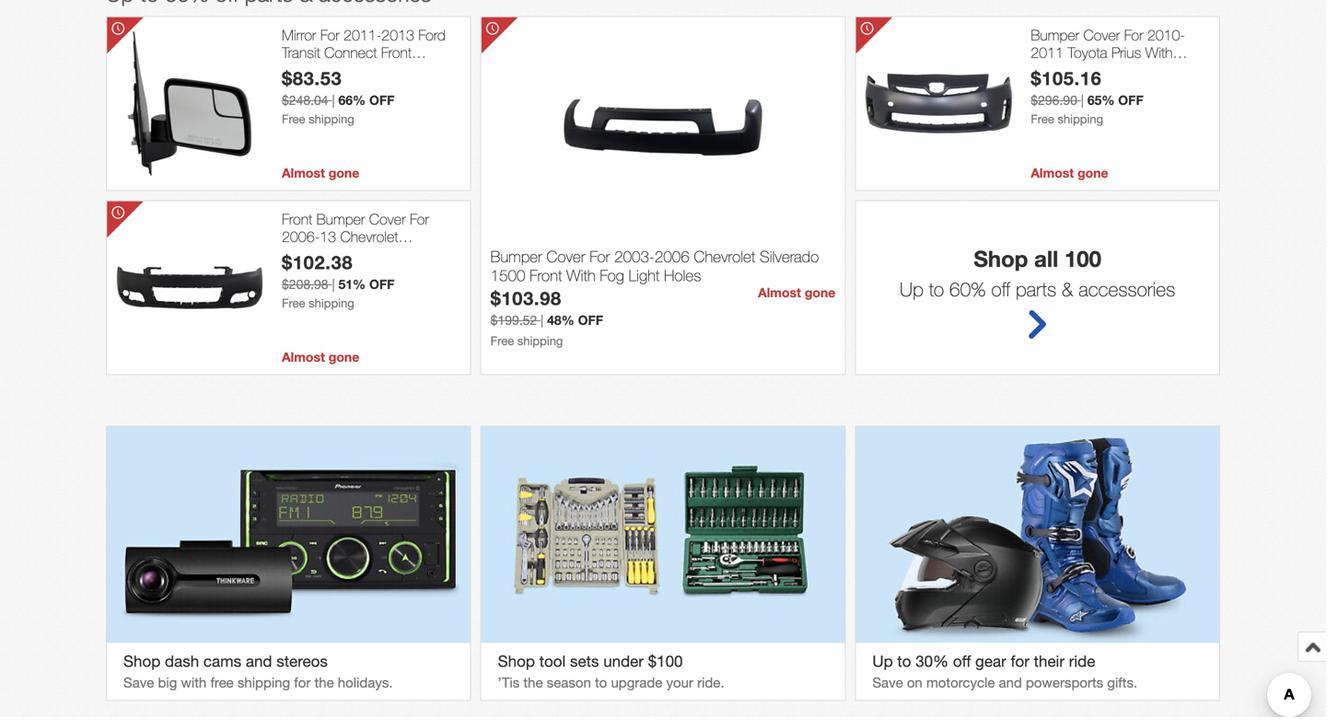 Task type: vqa. For each thing, say whether or not it's contained in the screenshot.
the top Bluetooth
no



Task type: locate. For each thing, give the bounding box(es) containing it.
almost for $102.38
[[282, 350, 325, 365]]

ride
[[1070, 653, 1096, 671]]

the down stereos
[[315, 675, 334, 691]]

prius
[[1112, 44, 1142, 61]]

chevrolet
[[340, 228, 398, 246], [694, 247, 756, 266]]

2 horizontal spatial to
[[929, 278, 945, 301]]

0 horizontal spatial the
[[315, 675, 334, 691]]

to left 60%
[[929, 278, 945, 301]]

0 vertical spatial primed
[[1031, 79, 1074, 97]]

off right 60%
[[992, 278, 1011, 301]]

primed for $105.16
[[1031, 79, 1074, 97]]

1 horizontal spatial up
[[900, 278, 924, 301]]

shipping down the 48%
[[518, 334, 563, 348]]

$100
[[648, 653, 683, 671]]

| inside $102.38 $208.98 | 51% off free shipping
[[332, 277, 335, 292]]

2 the from the left
[[524, 675, 543, 691]]

bumper up 2011
[[1031, 26, 1080, 44]]

48%
[[547, 313, 575, 328]]

under
[[604, 653, 644, 671]]

0 horizontal spatial and
[[246, 653, 272, 671]]

save inside shop dash cams and stereos save big with free shipping for the holidays.
[[123, 675, 154, 691]]

front up $103.98 in the top of the page
[[530, 266, 562, 285]]

gone down "51%"
[[329, 350, 360, 365]]

60%
[[950, 278, 987, 301]]

cover inside bumper cover for 2003-2006 chevrolet silverado 1500 front with fog light holes $103.98 $199.52 | 48% off free shipping
[[547, 247, 586, 266]]

to
[[929, 278, 945, 301], [898, 653, 912, 671], [595, 675, 608, 691]]

shipping
[[309, 112, 355, 126], [1058, 112, 1104, 126], [309, 296, 355, 310], [518, 334, 563, 348], [238, 675, 290, 691]]

bumper inside bumper cover for 2010- 2011 toyota prius with halogen headlights front primed
[[1031, 26, 1080, 44]]

on
[[907, 675, 923, 691]]

primed inside the 'front bumper cover for 2006-13 chevrolet impala/2014-16 impala limited primed'
[[330, 264, 372, 281]]

2013
[[382, 26, 415, 44]]

and inside shop dash cams and stereos save big with free shipping for the holidays.
[[246, 653, 272, 671]]

free down $248.04 at the top of page
[[282, 112, 305, 126]]

for down stereos
[[294, 675, 311, 691]]

shipping right free
[[238, 675, 290, 691]]

shop inside shop tool sets under $100 'tis the season to upgrade your ride.
[[498, 653, 535, 671]]

1 horizontal spatial for
[[1011, 653, 1030, 671]]

shipping inside shop dash cams and stereos save big with free shipping for the holidays.
[[238, 675, 290, 691]]

0 vertical spatial for
[[1011, 653, 1030, 671]]

$296.90
[[1031, 92, 1078, 108]]

halogen
[[1031, 62, 1082, 79]]

0 vertical spatial and
[[246, 653, 272, 671]]

and inside up to 30% off gear for their ride save on motorcycle and powersports gifts.
[[999, 675, 1023, 691]]

and right cams
[[246, 653, 272, 671]]

shipping inside $102.38 $208.98 | 51% off free shipping
[[309, 296, 355, 310]]

front bumper cover for 2006-13 chevrolet impala/2014-16 impala limited primed
[[282, 210, 429, 281]]

silverado
[[760, 247, 819, 266]]

0 vertical spatial bumper
[[1031, 26, 1080, 44]]

their
[[1034, 653, 1065, 671]]

for up "fog"
[[590, 247, 610, 266]]

free down the '$199.52'
[[491, 334, 514, 348]]

gone down 65% in the right top of the page
[[1078, 165, 1109, 181]]

1 vertical spatial chevrolet
[[694, 247, 756, 266]]

off inside up to 30% off gear for their ride save on motorcycle and powersports gifts.
[[954, 653, 972, 671]]

1 vertical spatial to
[[898, 653, 912, 671]]

1 vertical spatial cover
[[369, 210, 406, 228]]

primed inside bumper cover for 2010- 2011 toyota prius with halogen headlights front primed
[[1031, 79, 1074, 97]]

motorcycle
[[927, 675, 996, 691]]

up
[[900, 278, 924, 301], [873, 653, 894, 671]]

almost for $83.53
[[282, 165, 325, 181]]

impala/2014-
[[282, 246, 365, 263]]

shipping inside $105.16 $296.90 | 65% off free shipping
[[1058, 112, 1104, 126]]

2003-
[[615, 247, 655, 266]]

up left 30%
[[873, 653, 894, 671]]

| for $83.53
[[332, 92, 335, 108]]

1 the from the left
[[315, 675, 334, 691]]

1 horizontal spatial and
[[999, 675, 1023, 691]]

almost up 2006-
[[282, 165, 325, 181]]

primed
[[1031, 79, 1074, 97], [330, 264, 372, 281]]

| left the 48%
[[541, 313, 544, 328]]

to down sets
[[595, 675, 608, 691]]

primed down the halogen
[[1031, 79, 1074, 97]]

2 horizontal spatial cover
[[1084, 26, 1121, 44]]

to up on
[[898, 653, 912, 671]]

gone
[[329, 165, 360, 181], [1078, 165, 1109, 181], [805, 285, 836, 300], [329, 350, 360, 365]]

free
[[282, 112, 305, 126], [1031, 112, 1055, 126], [282, 296, 305, 310], [491, 334, 514, 348]]

connect
[[325, 44, 377, 61]]

transit
[[282, 44, 320, 61]]

free inside $102.38 $208.98 | 51% off free shipping
[[282, 296, 305, 310]]

for left 'their'
[[1011, 653, 1030, 671]]

1500
[[491, 266, 526, 285]]

2 vertical spatial cover
[[547, 247, 586, 266]]

the
[[315, 675, 334, 691], [524, 675, 543, 691]]

$102.38
[[282, 251, 353, 273]]

bumper for 1500
[[491, 247, 542, 266]]

| for $102.38
[[332, 277, 335, 292]]

shop
[[974, 245, 1029, 272], [123, 653, 161, 671], [498, 653, 535, 671]]

bumper up "1500"
[[491, 247, 542, 266]]

| left 66%
[[332, 92, 335, 108]]

1 vertical spatial for
[[294, 675, 311, 691]]

with left "fog"
[[567, 266, 596, 285]]

1 horizontal spatial shop
[[498, 653, 535, 671]]

1 horizontal spatial bumper
[[491, 247, 542, 266]]

free down $296.90
[[1031, 112, 1055, 126]]

shipping for $102.38
[[309, 296, 355, 310]]

with inside bumper cover for 2003-2006 chevrolet silverado 1500 front with fog light holes $103.98 $199.52 | 48% off free shipping
[[567, 266, 596, 285]]

0 horizontal spatial chevrolet
[[340, 228, 398, 246]]

shop up big
[[123, 653, 161, 671]]

cover
[[1084, 26, 1121, 44], [369, 210, 406, 228], [547, 247, 586, 266]]

off
[[369, 92, 395, 108], [1119, 92, 1144, 108], [369, 277, 395, 292], [992, 278, 1011, 301], [578, 313, 604, 328], [954, 653, 972, 671]]

for
[[1011, 653, 1030, 671], [294, 675, 311, 691]]

front inside mirror for 2011-2013 ford transit connect front passenger side textured black
[[381, 44, 412, 61]]

front down 2010-
[[1155, 62, 1186, 79]]

mirror for 2011-2013 ford transit connect front passenger side textured black link
[[282, 26, 461, 97]]

bumper
[[1031, 26, 1080, 44], [317, 210, 365, 228], [491, 247, 542, 266]]

for inside the 'front bumper cover for 2006-13 chevrolet impala/2014-16 impala limited primed'
[[410, 210, 429, 228]]

almost gone for $102.38
[[282, 350, 360, 365]]

bumper up 13 in the left top of the page
[[317, 210, 365, 228]]

the right 'tis in the bottom of the page
[[524, 675, 543, 691]]

primed down the 16
[[330, 264, 372, 281]]

1 vertical spatial bumper
[[317, 210, 365, 228]]

almost down $208.98
[[282, 350, 325, 365]]

front bumper cover for 2006-13 chevrolet impala/2014-16 impala limited primed link
[[282, 210, 461, 281]]

cover up $103.98 in the top of the page
[[547, 247, 586, 266]]

cover up the 16
[[369, 210, 406, 228]]

0 horizontal spatial shop
[[123, 653, 161, 671]]

save left big
[[123, 675, 154, 691]]

shop inside shop dash cams and stereos save big with free shipping for the holidays.
[[123, 653, 161, 671]]

shipping down "51%"
[[309, 296, 355, 310]]

off right 65% in the right top of the page
[[1119, 92, 1144, 108]]

almost gone down $208.98
[[282, 350, 360, 365]]

shop inside shop all 100 up to 60% off parts & accessories
[[974, 245, 1029, 272]]

free inside $83.53 $248.04 | 66% off free shipping
[[282, 112, 305, 126]]

100
[[1065, 245, 1102, 272]]

chevrolet up holes
[[694, 247, 756, 266]]

limited
[[282, 264, 325, 281]]

with inside bumper cover for 2010- 2011 toyota prius with halogen headlights front primed
[[1146, 44, 1173, 61]]

| inside $105.16 $296.90 | 65% off free shipping
[[1082, 92, 1085, 108]]

0 horizontal spatial primed
[[330, 264, 372, 281]]

and down gear
[[999, 675, 1023, 691]]

13
[[320, 228, 336, 246]]

0 horizontal spatial for
[[294, 675, 311, 691]]

$248.04
[[282, 92, 329, 108]]

bumper cover for 2003-2006 chevrolet silverado 1500 front with fog light holes link
[[491, 247, 836, 287]]

off right the 48%
[[578, 313, 604, 328]]

0 horizontal spatial up
[[873, 653, 894, 671]]

1 vertical spatial and
[[999, 675, 1023, 691]]

gear
[[976, 653, 1007, 671]]

shop up 60%
[[974, 245, 1029, 272]]

cams
[[204, 653, 242, 671]]

0 horizontal spatial save
[[123, 675, 154, 691]]

for up impala
[[410, 210, 429, 228]]

2 vertical spatial to
[[595, 675, 608, 691]]

shop up 'tis in the bottom of the page
[[498, 653, 535, 671]]

bumper inside bumper cover for 2003-2006 chevrolet silverado 1500 front with fog light holes $103.98 $199.52 | 48% off free shipping
[[491, 247, 542, 266]]

| inside $83.53 $248.04 | 66% off free shipping
[[332, 92, 335, 108]]

0 horizontal spatial with
[[567, 266, 596, 285]]

2 horizontal spatial shop
[[974, 245, 1029, 272]]

30%
[[916, 653, 949, 671]]

1 horizontal spatial save
[[873, 675, 904, 691]]

1 save from the left
[[123, 675, 154, 691]]

1 horizontal spatial chevrolet
[[694, 247, 756, 266]]

chevrolet up the 16
[[340, 228, 398, 246]]

ford
[[419, 26, 446, 44]]

1 vertical spatial primed
[[330, 264, 372, 281]]

shop for dash
[[123, 653, 161, 671]]

off inside shop all 100 up to 60% off parts & accessories
[[992, 278, 1011, 301]]

almost gone for $103.98
[[758, 285, 836, 300]]

for up prius
[[1125, 26, 1144, 44]]

up left 60%
[[900, 278, 924, 301]]

front
[[381, 44, 412, 61], [1155, 62, 1186, 79], [282, 210, 313, 228], [530, 266, 562, 285]]

free inside $105.16 $296.90 | 65% off free shipping
[[1031, 112, 1055, 126]]

off up the motorcycle
[[954, 653, 972, 671]]

season
[[547, 675, 591, 691]]

free down $208.98
[[282, 296, 305, 310]]

ride.
[[698, 675, 725, 691]]

almost gone down $296.90
[[1031, 165, 1109, 181]]

|
[[332, 92, 335, 108], [1082, 92, 1085, 108], [332, 277, 335, 292], [541, 313, 544, 328]]

2006-
[[282, 228, 320, 246]]

1 vertical spatial with
[[567, 266, 596, 285]]

1 horizontal spatial the
[[524, 675, 543, 691]]

0 vertical spatial chevrolet
[[340, 228, 398, 246]]

for
[[321, 26, 340, 44], [1125, 26, 1144, 44], [410, 210, 429, 228], [590, 247, 610, 266]]

almost gone down silverado
[[758, 285, 836, 300]]

off inside $105.16 $296.90 | 65% off free shipping
[[1119, 92, 1144, 108]]

passenger
[[282, 62, 347, 79]]

front up 2006-
[[282, 210, 313, 228]]

the inside shop tool sets under $100 'tis the season to upgrade your ride.
[[524, 675, 543, 691]]

up to 30% off gear for their ride save on motorcycle and powersports gifts.
[[873, 653, 1138, 691]]

gone for $103.98
[[805, 285, 836, 300]]

almost gone up 13 in the left top of the page
[[282, 165, 360, 181]]

shop all 100 up to 60% off parts & accessories
[[900, 245, 1176, 301]]

0 vertical spatial cover
[[1084, 26, 1121, 44]]

0 horizontal spatial bumper
[[317, 210, 365, 228]]

2 save from the left
[[873, 675, 904, 691]]

front inside bumper cover for 2003-2006 chevrolet silverado 1500 front with fog light holes $103.98 $199.52 | 48% off free shipping
[[530, 266, 562, 285]]

dash
[[165, 653, 199, 671]]

with
[[1146, 44, 1173, 61], [567, 266, 596, 285]]

almost down silverado
[[758, 285, 802, 300]]

$83.53 $248.04 | 66% off free shipping
[[282, 67, 395, 126]]

off right 66%
[[369, 92, 395, 108]]

off right "51%"
[[369, 277, 395, 292]]

1 vertical spatial up
[[873, 653, 894, 671]]

cover inside bumper cover for 2010- 2011 toyota prius with halogen headlights front primed
[[1084, 26, 1121, 44]]

almost down $296.90
[[1031, 165, 1075, 181]]

shipping inside $83.53 $248.04 | 66% off free shipping
[[309, 112, 355, 126]]

gone down silverado
[[805, 285, 836, 300]]

cover up toyota
[[1084, 26, 1121, 44]]

and
[[246, 653, 272, 671], [999, 675, 1023, 691]]

gone up 13 in the left top of the page
[[329, 165, 360, 181]]

for up "connect"
[[321, 26, 340, 44]]

2 horizontal spatial bumper
[[1031, 26, 1080, 44]]

0 horizontal spatial to
[[595, 675, 608, 691]]

0 vertical spatial with
[[1146, 44, 1173, 61]]

1 horizontal spatial cover
[[547, 247, 586, 266]]

save left on
[[873, 675, 904, 691]]

to inside shop all 100 up to 60% off parts & accessories
[[929, 278, 945, 301]]

with down 2010-
[[1146, 44, 1173, 61]]

holes
[[664, 266, 702, 285]]

shipping down 66%
[[309, 112, 355, 126]]

all
[[1035, 245, 1059, 272]]

front down 2013
[[381, 44, 412, 61]]

0 vertical spatial to
[[929, 278, 945, 301]]

tool
[[540, 653, 566, 671]]

| left 65% in the right top of the page
[[1082, 92, 1085, 108]]

| inside bumper cover for 2003-2006 chevrolet silverado 1500 front with fog light holes $103.98 $199.52 | 48% off free shipping
[[541, 313, 544, 328]]

1 horizontal spatial with
[[1146, 44, 1173, 61]]

0 horizontal spatial cover
[[369, 210, 406, 228]]

1 horizontal spatial to
[[898, 653, 912, 671]]

0 vertical spatial up
[[900, 278, 924, 301]]

| for $105.16
[[1082, 92, 1085, 108]]

2 vertical spatial bumper
[[491, 247, 542, 266]]

shipping down 65% in the right top of the page
[[1058, 112, 1104, 126]]

1 horizontal spatial primed
[[1031, 79, 1074, 97]]

$208.98
[[282, 277, 329, 292]]

| left "51%"
[[332, 277, 335, 292]]



Task type: describe. For each thing, give the bounding box(es) containing it.
for inside bumper cover for 2010- 2011 toyota prius with halogen headlights front primed
[[1125, 26, 1144, 44]]

cover for 1500
[[547, 247, 586, 266]]

toyota
[[1068, 44, 1108, 61]]

gone for $102.38
[[329, 350, 360, 365]]

2010-
[[1148, 26, 1186, 44]]

shipping inside bumper cover for 2003-2006 chevrolet silverado 1500 front with fog light holes $103.98 $199.52 | 48% off free shipping
[[518, 334, 563, 348]]

front inside the 'front bumper cover for 2006-13 chevrolet impala/2014-16 impala limited primed'
[[282, 210, 313, 228]]

gone for $83.53
[[329, 165, 360, 181]]

light
[[629, 266, 660, 285]]

almost for $105.16
[[1031, 165, 1075, 181]]

free for $83.53
[[282, 112, 305, 126]]

mirror
[[282, 26, 316, 44]]

fog
[[600, 266, 625, 285]]

cover inside the 'front bumper cover for 2006-13 chevrolet impala/2014-16 impala limited primed'
[[369, 210, 406, 228]]

shop for all
[[974, 245, 1029, 272]]

off inside $102.38 $208.98 | 51% off free shipping
[[369, 277, 395, 292]]

holidays.
[[338, 675, 393, 691]]

free inside bumper cover for 2003-2006 chevrolet silverado 1500 front with fog light holes $103.98 $199.52 | 48% off free shipping
[[491, 334, 514, 348]]

almost for $103.98
[[758, 285, 802, 300]]

$199.52
[[491, 313, 537, 328]]

up inside shop all 100 up to 60% off parts & accessories
[[900, 278, 924, 301]]

cover for with
[[1084, 26, 1121, 44]]

upgrade
[[611, 675, 663, 691]]

side
[[351, 62, 378, 79]]

sets
[[570, 653, 599, 671]]

&
[[1062, 278, 1074, 301]]

2006
[[655, 247, 690, 266]]

free for $105.16
[[1031, 112, 1055, 126]]

'tis
[[498, 675, 520, 691]]

16
[[365, 246, 381, 263]]

chevrolet inside the 'front bumper cover for 2006-13 chevrolet impala/2014-16 impala limited primed'
[[340, 228, 398, 246]]

front inside bumper cover for 2010- 2011 toyota prius with halogen headlights front primed
[[1155, 62, 1186, 79]]

textured
[[383, 62, 434, 79]]

to inside shop tool sets under $100 'tis the season to upgrade your ride.
[[595, 675, 608, 691]]

shop dash cams and stereos save big with free shipping for the holidays.
[[123, 653, 393, 691]]

bumper inside the 'front bumper cover for 2006-13 chevrolet impala/2014-16 impala limited primed'
[[317, 210, 365, 228]]

primed for $102.38
[[330, 264, 372, 281]]

$83.53
[[282, 67, 342, 89]]

stereos
[[277, 653, 328, 671]]

51%
[[339, 277, 366, 292]]

bumper cover for 2010- 2011 toyota prius with halogen headlights front primed link
[[1031, 26, 1211, 97]]

free for $102.38
[[282, 296, 305, 310]]

up inside up to 30% off gear for their ride save on motorcycle and powersports gifts.
[[873, 653, 894, 671]]

gifts.
[[1108, 675, 1138, 691]]

$105.16
[[1031, 67, 1103, 89]]

$102.38 $208.98 | 51% off free shipping
[[282, 251, 395, 310]]

parts
[[1016, 278, 1057, 301]]

save inside up to 30% off gear for their ride save on motorcycle and powersports gifts.
[[873, 675, 904, 691]]

shop for tool
[[498, 653, 535, 671]]

for inside up to 30% off gear for their ride save on motorcycle and powersports gifts.
[[1011, 653, 1030, 671]]

headlights
[[1086, 62, 1151, 79]]

to inside up to 30% off gear for their ride save on motorcycle and powersports gifts.
[[898, 653, 912, 671]]

powersports
[[1027, 675, 1104, 691]]

for inside bumper cover for 2003-2006 chevrolet silverado 1500 front with fog light holes $103.98 $199.52 | 48% off free shipping
[[590, 247, 610, 266]]

black
[[282, 79, 316, 97]]

$103.98
[[491, 287, 562, 309]]

2011
[[1031, 44, 1064, 61]]

bumper for with
[[1031, 26, 1080, 44]]

with
[[181, 675, 207, 691]]

shop tool sets under $100 'tis the season to upgrade your ride.
[[498, 653, 725, 691]]

$105.16 $296.90 | 65% off free shipping
[[1031, 67, 1144, 126]]

impala
[[385, 246, 425, 263]]

bumper cover for 2010- 2011 toyota prius with halogen headlights front primed
[[1031, 26, 1186, 97]]

66%
[[339, 92, 366, 108]]

shipping for $105.16
[[1058, 112, 1104, 126]]

almost gone for $83.53
[[282, 165, 360, 181]]

gone for $105.16
[[1078, 165, 1109, 181]]

big
[[158, 675, 177, 691]]

accessories
[[1079, 278, 1176, 301]]

for inside mirror for 2011-2013 ford transit connect front passenger side textured black
[[321, 26, 340, 44]]

your
[[667, 675, 694, 691]]

off inside bumper cover for 2003-2006 chevrolet silverado 1500 front with fog light holes $103.98 $199.52 | 48% off free shipping
[[578, 313, 604, 328]]

2011-
[[344, 26, 382, 44]]

free
[[210, 675, 234, 691]]

mirror for 2011-2013 ford transit connect front passenger side textured black
[[282, 26, 446, 97]]

shipping for $83.53
[[309, 112, 355, 126]]

chevrolet inside bumper cover for 2003-2006 chevrolet silverado 1500 front with fog light holes $103.98 $199.52 | 48% off free shipping
[[694, 247, 756, 266]]

for inside shop dash cams and stereos save big with free shipping for the holidays.
[[294, 675, 311, 691]]

almost gone for $105.16
[[1031, 165, 1109, 181]]

bumper cover for 2003-2006 chevrolet silverado 1500 front with fog light holes $103.98 $199.52 | 48% off free shipping
[[491, 247, 819, 348]]

the inside shop dash cams and stereos save big with free shipping for the holidays.
[[315, 675, 334, 691]]

off inside $83.53 $248.04 | 66% off free shipping
[[369, 92, 395, 108]]

65%
[[1088, 92, 1115, 108]]



